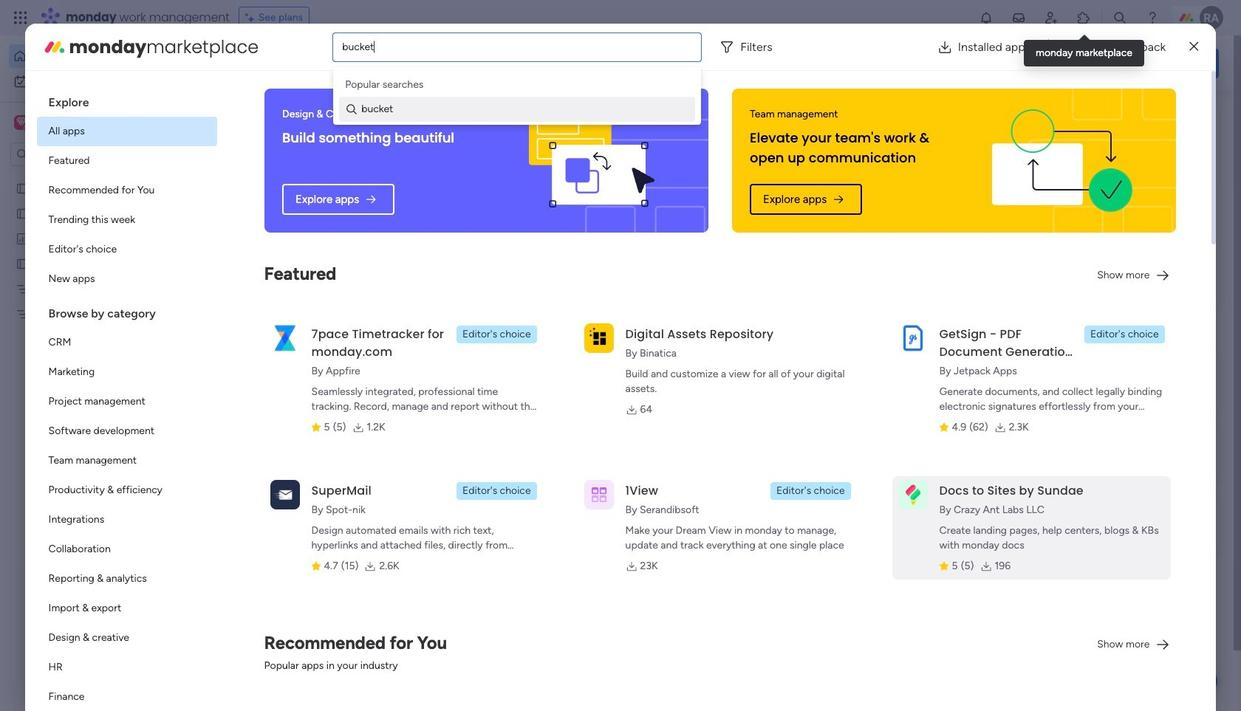 Task type: describe. For each thing, give the bounding box(es) containing it.
quick search results list box
[[228, 138, 962, 515]]

ruby anderson image
[[1200, 6, 1223, 30]]

public board image inside quick search results list box
[[247, 270, 263, 286]]

v2 bolt switch image
[[1124, 55, 1133, 71]]

Dropdown input text field
[[342, 41, 375, 53]]

v2 user feedback image
[[1009, 55, 1020, 71]]

see plans image
[[245, 10, 258, 26]]

monday marketplace image
[[43, 35, 66, 59]]

notifications image
[[979, 10, 994, 25]]

component image
[[298, 672, 311, 686]]

1 workspace image from the left
[[14, 115, 29, 131]]

search everything image
[[1113, 10, 1127, 25]]

monday marketplace image
[[1076, 10, 1091, 25]]

select product image
[[13, 10, 28, 25]]

workspace selection element
[[14, 114, 123, 133]]



Task type: vqa. For each thing, say whether or not it's contained in the screenshot.
IN
no



Task type: locate. For each thing, give the bounding box(es) containing it.
0 horizontal spatial public board image
[[16, 256, 30, 270]]

public board image
[[16, 181, 30, 195], [16, 206, 30, 220]]

heading
[[37, 83, 217, 117], [37, 294, 217, 328]]

getting started element
[[997, 353, 1219, 412]]

1 public board image from the top
[[16, 181, 30, 195]]

0 vertical spatial public board image
[[16, 181, 30, 195]]

option
[[9, 44, 180, 68], [9, 69, 180, 93], [37, 117, 217, 146], [37, 146, 217, 176], [0, 175, 188, 178], [37, 176, 217, 205], [37, 205, 217, 235], [37, 235, 217, 264], [37, 264, 217, 294], [37, 328, 217, 358], [37, 358, 217, 387], [37, 387, 217, 417], [37, 417, 217, 446], [37, 446, 217, 476], [37, 476, 217, 505], [37, 505, 217, 535], [37, 535, 217, 564], [37, 564, 217, 594], [37, 594, 217, 624], [37, 624, 217, 653], [37, 653, 217, 683], [37, 683, 217, 711]]

2 heading from the top
[[37, 294, 217, 328]]

update feed image
[[1011, 10, 1026, 25]]

1 banner logo image from the left
[[499, 89, 691, 233]]

app logo image
[[270, 323, 300, 353], [584, 323, 614, 353], [898, 323, 928, 353], [270, 480, 300, 510], [584, 480, 614, 510], [898, 480, 928, 510]]

2 workspace image from the left
[[16, 115, 26, 131]]

public board image
[[16, 256, 30, 270], [247, 270, 263, 286]]

1 horizontal spatial public board image
[[247, 270, 263, 286]]

1 vertical spatial heading
[[37, 294, 217, 328]]

templates image image
[[1011, 112, 1206, 213]]

help image
[[1145, 10, 1160, 25]]

2 public board image from the top
[[16, 206, 30, 220]]

workspace image
[[14, 115, 29, 131], [16, 115, 26, 131]]

list box
[[37, 83, 217, 711], [0, 172, 188, 526]]

1 heading from the top
[[37, 83, 217, 117]]

invite members image
[[1044, 10, 1059, 25]]

banner logo image
[[499, 89, 691, 233], [967, 89, 1159, 233]]

0 element
[[377, 556, 396, 574]]

dapulse x slim image
[[1190, 38, 1199, 56]]

public dashboard image
[[16, 231, 30, 245]]

0 vertical spatial heading
[[37, 83, 217, 117]]

workspace image
[[253, 650, 288, 686], [262, 655, 279, 681]]

contact sales element
[[997, 495, 1219, 554]]

0 horizontal spatial banner logo image
[[499, 89, 691, 233]]

Search in workspace field
[[31, 146, 123, 163]]

2 banner logo image from the left
[[967, 89, 1159, 233]]

1 horizontal spatial banner logo image
[[967, 89, 1159, 233]]

1 vertical spatial public board image
[[16, 206, 30, 220]]



